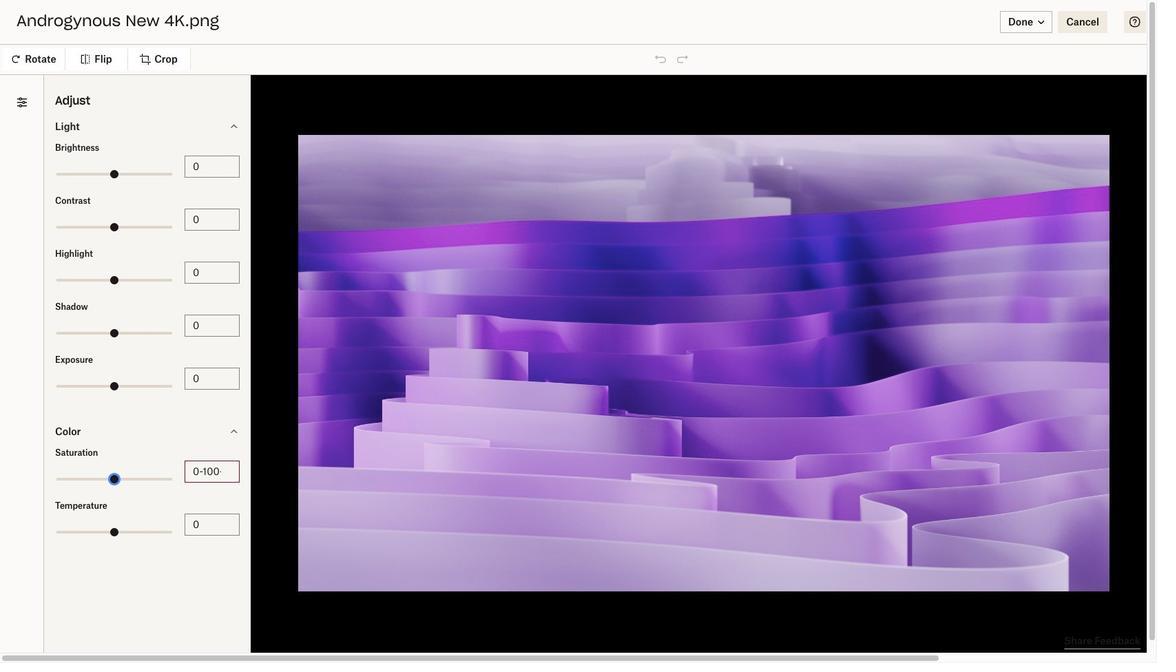 Task type: vqa. For each thing, say whether or not it's contained in the screenshot.
topmost up
no



Task type: describe. For each thing, give the bounding box(es) containing it.
image - 04-pink_orange_dm-4k.png 12/5/2023, 2:20:04 pm image
[[530, 495, 645, 610]]

image - 01-purple_dm-4k.png 12/5/2023, 2:20:21 pm image
[[1002, 377, 1117, 493]]

image - 08-green_blue_lm-4k.png 12/5/2023, 2:19:23 pm image
[[766, 613, 881, 664]]

image - demifluidnew_4k.png 12/5/2023, 2:23:22 pm image
[[412, 259, 527, 375]]

image - transfeminine_4k.png 12/5/2023, 2:22:40 pm image
[[766, 259, 881, 375]]

Photo Zoom Slider range field
[[625, 203, 714, 204]]

image - 06-yellow_dm-4k.png 12/5/2023, 2:19:53 pm image
[[884, 495, 999, 610]]

image - 03-devhome_dm-4k.png 12/5/2023, 2:19:35 pm image
[[412, 613, 527, 664]]

image - aromanticasexual_4k.png 12/5/2023, 2:21:57 pm image
[[294, 377, 409, 493]]

image - 03-devhome_lm-4k.png 12/5/2023, 2:19:43 pm image
[[294, 613, 409, 664]]

image - 02-green_blue_dm-4k.png 12/5/2023, 2:20:17 pm image
[[176, 495, 292, 610]]

dropbox image
[[11, 42, 39, 69]]

image - 06-yellow_lm-4k.png 12/5/2023, 2:20:00 pm image
[[766, 495, 881, 610]]

image - 03-blue_purple_lm-4k.png 12/5/2023, 2:20:22 pm image
[[884, 377, 999, 493]]

image - multigender_4k.png 12/5/2023, 2:20:59 pm image
[[648, 377, 763, 493]]

image - 08-green_blue_dm-4k.png 12/5/2023, 2:19:30 pm image
[[530, 613, 645, 664]]

image - 03-blue_purple_dm-4k.png 12/5/2023, 2:20:29 pm image
[[766, 377, 881, 493]]

image - 01-purple_lm-4k.png 12/5/2023, 2:20:08 pm image
[[412, 495, 527, 610]]



Task type: locate. For each thing, give the bounding box(es) containing it.
image - greenblue.png 12/5/2023, 2:23:30 pm image
[[294, 259, 409, 375]]

alert
[[0, 0, 1158, 28]]

image - pridewallpaper.png 12/5/2023, 2:22:29 pm image
[[884, 259, 999, 375]]

image - 02-wave_dm-4k.png 12/5/2023, 2:19:13 pm image
[[1002, 613, 1117, 664]]

image - 05-orange_dm-4k.png 12/5/2023, 2:19:50 pm image
[[1002, 495, 1117, 610]]

1 horizontal spatial tab list
[[424, 193, 578, 215]]

group
[[0, 315, 165, 452]]

image - sapphic_4k.png 12/5/2023, 2:21:12 pm image
[[530, 377, 645, 493]]

image - 07-green_blue_lm-4k.png 12/5/2023, 2:19:16 pm image
[[884, 613, 999, 664]]

1 tab list from the left
[[176, 193, 407, 215]]

image - transneutral_4k.png 12/5/2023, 2:23:34 pm image
[[176, 259, 292, 375]]

image - 04-pink_orange_lm-4k.png 12/5/2023, 2:20:14 pm image
[[294, 495, 409, 610]]

tab list
[[176, 193, 407, 215], [424, 193, 578, 215]]

list item
[[0, 111, 165, 138]]

image - 07-green_blue_dm-4k.png 12/5/2023, 2:19:26 pm image
[[648, 613, 763, 664]]

image - aspec_4k.png 12/5/2023, 2:22:55 pm image
[[648, 259, 763, 375]]

image - 05-orange_lm-4k.png 12/5/2023, 2:19:45 pm image
[[176, 613, 292, 664]]

image - 02-green_blue_lm-4k.png 12/5/2023, 2:20:03 pm image
[[648, 495, 763, 610]]

list
[[0, 75, 165, 286]]

image - androgynous new 4k.png 12/5/2023, 2:22:18 pm image
[[1002, 259, 1117, 375]]

image - transmasculine_4k.png 12/5/2023, 2:23:06 pm image
[[530, 259, 645, 375]]

None number field
[[193, 159, 232, 174], [193, 212, 232, 227], [193, 265, 232, 280], [193, 318, 232, 333], [193, 371, 232, 386], [193, 464, 232, 479], [193, 517, 232, 532], [193, 159, 232, 174], [193, 212, 232, 227], [193, 265, 232, 280], [193, 318, 232, 333], [193, 371, 232, 386], [193, 464, 232, 479], [193, 517, 232, 532]]

dialog
[[0, 0, 1158, 664]]

2 tab list from the left
[[424, 193, 578, 215]]

image - diamoric_4k.png 12/5/2023, 2:21:27 pm image
[[412, 377, 527, 493]]

0 horizontal spatial tab list
[[176, 193, 407, 215]]

image - multisexual_4k.png 12/5/2023, 2:22:11 pm image
[[176, 377, 292, 493]]

None range field
[[57, 173, 172, 175], [57, 226, 172, 229], [57, 279, 172, 282], [57, 332, 172, 335], [57, 385, 172, 388], [57, 478, 172, 481], [57, 531, 172, 534], [57, 173, 172, 175], [57, 226, 172, 229], [57, 279, 172, 282], [57, 332, 172, 335], [57, 385, 172, 388], [57, 478, 172, 481], [57, 531, 172, 534]]



